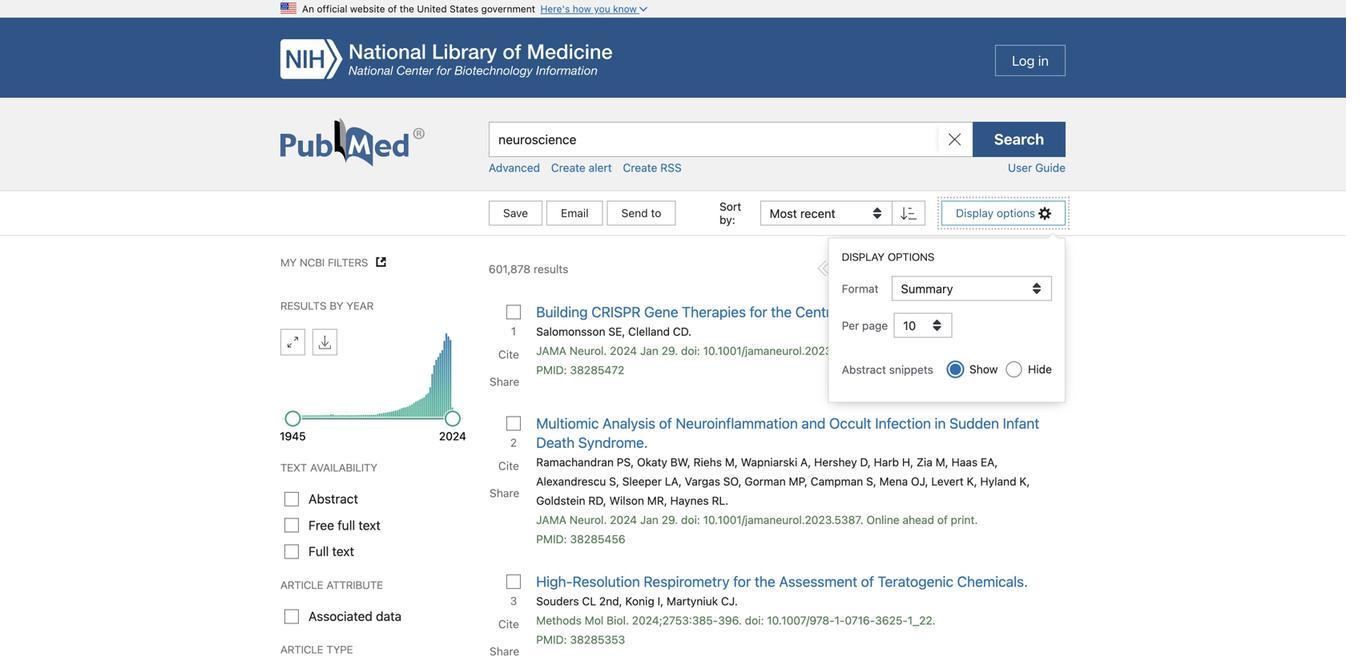 Task type: vqa. For each thing, say whether or not it's contained in the screenshot.
'Includes'
no



Task type: locate. For each thing, give the bounding box(es) containing it.
0 vertical spatial the
[[400, 3, 414, 14]]

0 horizontal spatial abstract
[[309, 491, 358, 506]]

of right analysis
[[659, 415, 672, 432]]

1 vertical spatial cite
[[498, 459, 519, 472]]

abstract for abstract
[[309, 491, 358, 506]]

2024
[[610, 344, 637, 357], [439, 430, 466, 443], [610, 513, 637, 527]]

send to button
[[607, 201, 676, 226]]

m, right 'zia'
[[936, 456, 949, 469]]

for right therapies
[[750, 303, 767, 321]]

1 horizontal spatial s,
[[866, 475, 877, 488]]

text availability
[[280, 459, 377, 474]]

create rss
[[623, 161, 682, 174]]

user
[[1008, 161, 1032, 174]]

k, right hyland
[[1020, 475, 1030, 488]]

0 vertical spatial article
[[280, 577, 323, 592]]

1 cite from the top
[[498, 348, 519, 361]]

sudden
[[950, 415, 999, 432]]

cite down 3
[[498, 617, 519, 631]]

3625-
[[875, 614, 908, 627]]

1 create from the left
[[551, 161, 586, 174]]

1 cite button from the top
[[497, 452, 523, 480]]

2 cite button from the top
[[497, 611, 523, 638]]

none search field containing search
[[0, 98, 1346, 403]]

pmid:
[[536, 363, 567, 377], [536, 533, 567, 546], [536, 633, 567, 646]]

k,
[[967, 475, 977, 488], [1020, 475, 1030, 488]]

website
[[350, 3, 385, 14]]

attribute
[[327, 577, 383, 592]]

of right website
[[388, 3, 397, 14]]

1 vertical spatial display
[[842, 248, 885, 264]]

1 vertical spatial doi:
[[681, 513, 700, 527]]

1 vertical spatial share
[[490, 486, 520, 500]]

email
[[561, 206, 589, 220]]

in left "sudden"
[[935, 415, 946, 432]]

2 neurol. from the top
[[570, 513, 607, 527]]

display options button
[[942, 201, 1066, 226]]

jama down the salomonsson
[[536, 344, 567, 357]]

Search search field
[[473, 122, 1082, 157]]

1 k, from the left
[[967, 475, 977, 488]]

article for article attribute
[[280, 577, 323, 592]]

of down system:
[[939, 344, 950, 357]]

0 vertical spatial print.
[[953, 344, 980, 357]]

doi:
[[681, 344, 700, 357], [681, 513, 700, 527], [745, 614, 764, 627]]

of up 0716-
[[861, 573, 874, 590]]

1 horizontal spatial options
[[997, 206, 1035, 220]]

per
[[842, 319, 859, 332]]

show
[[970, 363, 998, 376]]

29. down cd.
[[662, 344, 678, 357]]

share for multiomic analysis of neuroinflammation and occult infection in sudden infant death syndrome.
[[490, 486, 520, 500]]

print.
[[953, 344, 980, 357], [951, 513, 978, 527]]

pmid: inside high-resolution respirometry for the assessment of teratogenic chemicals. souders cl 2nd, konig i, martyniuk cj. methods mol biol. 2024;2753:385-396. doi: 10.1007/978-1-0716-3625-1_22. pmid: 38285353
[[536, 633, 567, 646]]

share inside popup button
[[490, 486, 520, 500]]

2 article from the top
[[280, 641, 323, 656]]

article left type
[[280, 641, 323, 656]]

options up system:
[[888, 248, 935, 264]]

for up cj.
[[733, 573, 751, 590]]

alert
[[589, 161, 612, 174]]

neurol. down rd,
[[570, 513, 607, 527]]

the left united
[[400, 3, 414, 14]]

online down mena
[[867, 513, 900, 527]]

mr,
[[647, 494, 667, 507]]

0 vertical spatial for
[[750, 303, 767, 321]]

ahead inside the building crispr gene therapies for the central nervous system: a review. salomonsson se, clelland cd. jama neurol. 2024 jan 29. doi: 10.1001/jamaneurol.2023.4983. online ahead of print. pmid: 38285472
[[905, 344, 936, 357]]

the inside the building crispr gene therapies for the central nervous system: a review. salomonsson se, clelland cd. jama neurol. 2024 jan 29. doi: 10.1001/jamaneurol.2023.4983. online ahead of print. pmid: 38285472
[[771, 303, 792, 321]]

abstract for abstract snippets
[[842, 363, 886, 376]]

options down user
[[997, 206, 1035, 220]]

print. down levert at the right of page
[[951, 513, 978, 527]]

2 vertical spatial 2024
[[610, 513, 637, 527]]

se,
[[609, 325, 625, 338]]

0 vertical spatial jan
[[640, 344, 659, 357]]

1 29. from the top
[[662, 344, 678, 357]]

pmid: inside the building crispr gene therapies for the central nervous system: a review. salomonsson se, clelland cd. jama neurol. 2024 jan 29. doi: 10.1001/jamaneurol.2023.4983. online ahead of print. pmid: 38285472
[[536, 363, 567, 377]]

2 s, from the left
[[866, 475, 877, 488]]

martyniuk
[[667, 595, 718, 608]]

year
[[347, 297, 374, 313]]

1 vertical spatial abstract
[[309, 491, 358, 506]]

0 vertical spatial jama
[[536, 344, 567, 357]]

jan down mr,
[[640, 513, 659, 527]]

1 vertical spatial ahead
[[903, 513, 934, 527]]

1 share from the top
[[490, 375, 520, 388]]

1 vertical spatial pmid:
[[536, 533, 567, 546]]

2 cite from the top
[[498, 459, 519, 472]]

2 k, from the left
[[1020, 475, 1030, 488]]

an
[[302, 3, 314, 14]]

for inside high-resolution respirometry for the assessment of teratogenic chemicals. souders cl 2nd, konig i, martyniuk cj. methods mol biol. 2024;2753:385-396. doi: 10.1007/978-1-0716-3625-1_22. pmid: 38285353
[[733, 573, 751, 590]]

2 jama from the top
[[536, 513, 567, 527]]

s, down 'd,'
[[866, 475, 877, 488]]

and
[[802, 415, 826, 432]]

ea,
[[981, 456, 998, 469]]

abstract up free full text
[[309, 491, 358, 506]]

building crispr gene therapies for the central nervous system: a review. link
[[536, 303, 1020, 322]]

2 vertical spatial the
[[755, 573, 776, 590]]

neurol. up '38285472'
[[570, 344, 607, 357]]

pmid: down the methods
[[536, 633, 567, 646]]

in right log
[[1038, 52, 1049, 69]]

of inside high-resolution respirometry for the assessment of teratogenic chemicals. souders cl 2nd, konig i, martyniuk cj. methods mol biol. 2024;2753:385-396. doi: 10.1007/978-1-0716-3625-1_22. pmid: 38285353
[[861, 573, 874, 590]]

1 jama from the top
[[536, 344, 567, 357]]

user guide link
[[1008, 161, 1066, 174]]

cite for multiomic analysis of neuroinflammation and occult infection in sudden infant death syndrome.
[[498, 459, 519, 472]]

396.
[[718, 614, 742, 627]]

rss
[[660, 161, 682, 174]]

1 horizontal spatial display options
[[956, 206, 1035, 220]]

i,
[[658, 595, 664, 608]]

m, up so,
[[725, 456, 738, 469]]

1 horizontal spatial abstract
[[842, 363, 886, 376]]

1 horizontal spatial in
[[1038, 52, 1049, 69]]

display
[[956, 206, 994, 220], [842, 248, 885, 264]]

0 vertical spatial ahead
[[905, 344, 936, 357]]

38285456
[[570, 533, 626, 546]]

1 vertical spatial the
[[771, 303, 792, 321]]

respirometry
[[644, 573, 730, 590]]

1_22.
[[908, 614, 936, 627]]

cite for high-resolution respirometry for the assessment of teratogenic chemicals.
[[498, 617, 519, 631]]

last page image
[[1042, 260, 1058, 276]]

the
[[400, 3, 414, 14], [771, 303, 792, 321], [755, 573, 776, 590]]

share down the 2
[[490, 486, 520, 500]]

ramachandran
[[536, 456, 614, 469]]

gorman
[[745, 475, 786, 488]]

2 jan from the top
[[640, 513, 659, 527]]

create for create rss
[[623, 161, 657, 174]]

1 vertical spatial for
[[733, 573, 751, 590]]

0 vertical spatial cite button
[[497, 452, 523, 480]]

1 vertical spatial in
[[935, 415, 946, 432]]

1 vertical spatial online
[[867, 513, 900, 527]]

cj.
[[721, 595, 738, 608]]

print. up show
[[953, 344, 980, 357]]

full
[[309, 544, 329, 559]]

save button
[[489, 201, 543, 226]]

doi: right 396.
[[745, 614, 764, 627]]

0 vertical spatial options
[[997, 206, 1035, 220]]

0 horizontal spatial display
[[842, 248, 885, 264]]

0716-
[[845, 614, 875, 627]]

multiomic analysis of neuroinflammation and occult infection in sudden infant death syndrome. ramachandran ps, okaty bw, riehs m, wapniarski a, hershey d, harb h, zia m, haas ea, alexandrescu s, sleeper la, vargas so, gorman mp, campman s, mena oj, levert k, hyland k, goldstein rd, wilson mr, haynes rl. jama neurol. 2024 jan 29. doi: 10.1001/jamaneurol.2023.5387. online ahead of print. pmid: 38285456
[[536, 415, 1040, 546]]

how
[[573, 3, 591, 14]]

1 article from the top
[[280, 577, 323, 592]]

create left alert
[[551, 161, 586, 174]]

cite down '1'
[[498, 348, 519, 361]]

1 horizontal spatial create
[[623, 161, 657, 174]]

create rss button
[[623, 161, 682, 174]]

neurol.
[[570, 344, 607, 357], [570, 513, 607, 527]]

0 horizontal spatial s,
[[609, 475, 619, 488]]

0 horizontal spatial in
[[935, 415, 946, 432]]

1 neurol. from the top
[[570, 344, 607, 357]]

0 vertical spatial display options
[[956, 206, 1035, 220]]

chemicals.
[[957, 573, 1028, 590]]

Page number field
[[909, 256, 943, 280]]

infection
[[875, 415, 931, 432]]

the for united
[[400, 3, 414, 14]]

2 vertical spatial doi:
[[745, 614, 764, 627]]

2 29. from the top
[[662, 513, 678, 527]]

jan
[[640, 344, 659, 357], [640, 513, 659, 527]]

jan down the clelland at left
[[640, 344, 659, 357]]

0 horizontal spatial options
[[888, 248, 935, 264]]

0 vertical spatial cite
[[498, 348, 519, 361]]

results
[[280, 297, 327, 313]]

0 vertical spatial doi:
[[681, 344, 700, 357]]

0 vertical spatial text
[[359, 518, 381, 533]]

save
[[503, 206, 528, 220]]

0 vertical spatial share
[[490, 375, 520, 388]]

0 horizontal spatial display options
[[842, 248, 935, 264]]

1 vertical spatial options
[[888, 248, 935, 264]]

the up 10.1007/978-
[[755, 573, 776, 590]]

0 vertical spatial pmid:
[[536, 363, 567, 377]]

2 share from the top
[[490, 486, 520, 500]]

rl.
[[712, 494, 729, 507]]

abstract down per page
[[842, 363, 886, 376]]

2024 down the wilson
[[610, 513, 637, 527]]

2024 left the 2
[[439, 430, 466, 443]]

0 vertical spatial display
[[956, 206, 994, 220]]

the left central
[[771, 303, 792, 321]]

pmid: down goldstein
[[536, 533, 567, 546]]

online up abstract snippets
[[869, 344, 902, 357]]

2
[[510, 436, 517, 449]]

1 vertical spatial 29.
[[662, 513, 678, 527]]

display options up format
[[842, 248, 935, 264]]

hershey
[[814, 456, 857, 469]]

search
[[994, 130, 1044, 148]]

1 jan from the top
[[640, 344, 659, 357]]

send to, save, email articles region
[[489, 191, 676, 235]]

k, down haas
[[967, 475, 977, 488]]

here's
[[541, 3, 570, 14]]

1 vertical spatial cite button
[[497, 611, 523, 638]]

cite down the 2
[[498, 459, 519, 472]]

1 vertical spatial article
[[280, 641, 323, 656]]

create left 'rss'
[[623, 161, 657, 174]]

rd,
[[588, 494, 606, 507]]

high-
[[536, 573, 573, 590]]

neuroinflammation
[[676, 415, 798, 432]]

0 horizontal spatial k,
[[967, 475, 977, 488]]

display options down user
[[956, 206, 1035, 220]]

the inside high-resolution respirometry for the assessment of teratogenic chemicals. souders cl 2nd, konig i, martyniuk cj. methods mol biol. 2024;2753:385-396. doi: 10.1007/978-1-0716-3625-1_22. pmid: 38285353
[[755, 573, 776, 590]]

pmid: down the salomonsson
[[536, 363, 567, 377]]

for
[[750, 303, 767, 321], [733, 573, 751, 590]]

jama inside the building crispr gene therapies for the central nervous system: a review. salomonsson se, clelland cd. jama neurol. 2024 jan 29. doi: 10.1001/jamaneurol.2023.4983. online ahead of print. pmid: 38285472
[[536, 344, 567, 357]]

0 vertical spatial online
[[869, 344, 902, 357]]

0 horizontal spatial create
[[551, 161, 586, 174]]

article down full
[[280, 577, 323, 592]]

1 horizontal spatial k,
[[1020, 475, 1030, 488]]

1 vertical spatial jan
[[640, 513, 659, 527]]

share
[[490, 375, 520, 388], [490, 486, 520, 500]]

cite button
[[497, 452, 523, 480], [497, 611, 523, 638]]

advanced link
[[489, 161, 540, 174]]

3 pmid: from the top
[[536, 633, 567, 646]]

high-resolution respirometry for the assessment of teratogenic chemicals. link
[[536, 572, 1028, 591]]

advanced
[[489, 161, 540, 174]]

united
[[417, 3, 447, 14]]

ahead
[[905, 344, 936, 357], [903, 513, 934, 527]]

0 horizontal spatial m,
[[725, 456, 738, 469]]

article
[[280, 577, 323, 592], [280, 641, 323, 656]]

1 horizontal spatial display
[[956, 206, 994, 220]]

to
[[651, 206, 661, 220]]

ahead up snippets
[[905, 344, 936, 357]]

the for assessment
[[755, 573, 776, 590]]

1 pmid: from the top
[[536, 363, 567, 377]]

cite button down the 2
[[497, 452, 523, 480]]

abstract inside filters group
[[309, 491, 358, 506]]

0 vertical spatial abstract
[[842, 363, 886, 376]]

type
[[327, 641, 353, 656]]

2 vertical spatial cite
[[498, 617, 519, 631]]

29. down mr,
[[662, 513, 678, 527]]

jama down goldstein
[[536, 513, 567, 527]]

display inside dropdown button
[[956, 206, 994, 220]]

konig
[[625, 595, 655, 608]]

doi: down haynes
[[681, 513, 700, 527]]

1 vertical spatial jama
[[536, 513, 567, 527]]

cite inside cite popup button
[[498, 348, 519, 361]]

abstract
[[842, 363, 886, 376], [309, 491, 358, 506]]

2 pmid: from the top
[[536, 533, 567, 546]]

2 create from the left
[[623, 161, 657, 174]]

hyland
[[980, 475, 1017, 488]]

None search field
[[0, 98, 1346, 403]]

ahead down "oj," on the bottom right of the page
[[903, 513, 934, 527]]

0 vertical spatial 2024
[[610, 344, 637, 357]]

2024 down se,
[[610, 344, 637, 357]]

doi: down cd.
[[681, 344, 700, 357]]

1 vertical spatial neurol.
[[570, 513, 607, 527]]

1 vertical spatial text
[[332, 544, 354, 559]]

s, down the ps,
[[609, 475, 619, 488]]

jan inside the building crispr gene therapies for the central nervous system: a review. salomonsson se, clelland cd. jama neurol. 2024 jan 29. doi: 10.1001/jamaneurol.2023.4983. online ahead of print. pmid: 38285472
[[640, 344, 659, 357]]

1 m, from the left
[[725, 456, 738, 469]]

cite button down 3
[[497, 611, 523, 638]]

0 vertical spatial neurol.
[[570, 344, 607, 357]]

1 horizontal spatial m,
[[936, 456, 949, 469]]

goldstein
[[536, 494, 585, 507]]

601,878
[[489, 262, 531, 276]]

share button
[[488, 368, 524, 395]]

share inside dropdown button
[[490, 375, 520, 388]]

send to
[[622, 206, 661, 220]]

share for building crispr gene therapies for the central nervous system: a review.
[[490, 375, 520, 388]]

3 cite from the top
[[498, 617, 519, 631]]

0 vertical spatial 29.
[[662, 344, 678, 357]]

share down cite popup button
[[490, 375, 520, 388]]

2 m, from the left
[[936, 456, 949, 469]]

for inside the building crispr gene therapies for the central nervous system: a review. salomonsson se, clelland cd. jama neurol. 2024 jan 29. doi: 10.1001/jamaneurol.2023.4983. online ahead of print. pmid: 38285472
[[750, 303, 767, 321]]

1 vertical spatial print.
[[951, 513, 978, 527]]

2 vertical spatial pmid:
[[536, 633, 567, 646]]

create
[[551, 161, 586, 174], [623, 161, 657, 174]]



Task type: describe. For each thing, give the bounding box(es) containing it.
methods
[[536, 614, 582, 627]]

u.s. flag image
[[280, 0, 297, 16]]

oj,
[[911, 475, 928, 488]]

article for article type
[[280, 641, 323, 656]]

print. inside multiomic analysis of neuroinflammation and occult infection in sudden infant death syndrome. ramachandran ps, okaty bw, riehs m, wapniarski a, hershey d, harb h, zia m, haas ea, alexandrescu s, sleeper la, vargas so, gorman mp, campman s, mena oj, levert k, hyland k, goldstein rd, wilson mr, haynes rl. jama neurol. 2024 jan 29. doi: 10.1001/jamaneurol.2023.5387. online ahead of print. pmid: 38285456
[[951, 513, 978, 527]]

gene
[[644, 303, 678, 321]]

wapniarski
[[741, 456, 798, 469]]

1 vertical spatial display options
[[842, 248, 935, 264]]

cd.
[[673, 325, 692, 338]]

bw,
[[671, 456, 691, 469]]

of down levert at the right of page
[[937, 513, 948, 527]]

campman
[[811, 475, 863, 488]]

okaty
[[637, 456, 667, 469]]

ps,
[[617, 456, 634, 469]]

create alert link
[[551, 161, 612, 174]]

here's how you know button
[[541, 3, 648, 14]]

data
[[376, 609, 402, 624]]

log
[[1012, 52, 1035, 69]]

nervous
[[846, 303, 900, 321]]

1-
[[835, 614, 845, 627]]

you
[[594, 3, 610, 14]]

pubmed logo image
[[280, 118, 425, 167]]

harb
[[874, 456, 899, 469]]

of inside the building crispr gene therapies for the central nervous system: a review. salomonsson se, clelland cd. jama neurol. 2024 jan 29. doi: 10.1001/jamaneurol.2023.4983. online ahead of print. pmid: 38285472
[[939, 344, 950, 357]]

crispr
[[592, 303, 641, 321]]

souders
[[536, 595, 579, 608]]

0 vertical spatial in
[[1038, 52, 1049, 69]]

next page image
[[1010, 260, 1026, 276]]

full
[[338, 518, 355, 533]]

multiomic analysis of neuroinflammation and occult infection in sudden infant death syndrome. link
[[536, 414, 1056, 452]]

vargas
[[685, 475, 720, 488]]

0 horizontal spatial text
[[332, 544, 354, 559]]

2024 inside multiomic analysis of neuroinflammation and occult infection in sudden infant death syndrome. ramachandran ps, okaty bw, riehs m, wapniarski a, hershey d, harb h, zia m, haas ea, alexandrescu s, sleeper la, vargas so, gorman mp, campman s, mena oj, levert k, hyland k, goldstein rd, wilson mr, haynes rl. jama neurol. 2024 jan 29. doi: 10.1001/jamaneurol.2023.5387. online ahead of print. pmid: 38285456
[[610, 513, 637, 527]]

filters group
[[280, 459, 465, 657]]

article attribute
[[280, 577, 383, 592]]

share button
[[488, 480, 524, 507]]

cite for building crispr gene therapies for the central nervous system: a review.
[[498, 348, 519, 361]]

official
[[317, 3, 347, 14]]

haas
[[952, 456, 978, 469]]

occult
[[829, 415, 872, 432]]

2nd,
[[599, 595, 622, 608]]

jan inside multiomic analysis of neuroinflammation and occult infection in sudden infant death syndrome. ramachandran ps, okaty bw, riehs m, wapniarski a, hershey d, harb h, zia m, haas ea, alexandrescu s, sleeper la, vargas so, gorman mp, campman s, mena oj, levert k, hyland k, goldstein rd, wilson mr, haynes rl. jama neurol. 2024 jan 29. doi: 10.1001/jamaneurol.2023.5387. online ahead of print. pmid: 38285456
[[640, 513, 659, 527]]

infant
[[1003, 415, 1040, 432]]

page
[[874, 262, 899, 275]]

email button
[[547, 201, 603, 226]]

1 horizontal spatial text
[[359, 518, 381, 533]]

cite button
[[497, 341, 523, 368]]

per page
[[842, 319, 888, 332]]

syndrome.
[[578, 434, 648, 451]]

2024 inside the building crispr gene therapies for the central nervous system: a review. salomonsson se, clelland cd. jama neurol. 2024 jan 29. doi: 10.1001/jamaneurol.2023.4983. online ahead of print. pmid: 38285472
[[610, 344, 637, 357]]

by
[[330, 297, 343, 313]]

doi: inside multiomic analysis of neuroinflammation and occult infection in sudden infant death syndrome. ramachandran ps, okaty bw, riehs m, wapniarski a, hershey d, harb h, zia m, haas ea, alexandrescu s, sleeper la, vargas so, gorman mp, campman s, mena oj, levert k, hyland k, goldstein rd, wilson mr, haynes rl. jama neurol. 2024 jan 29. doi: 10.1001/jamaneurol.2023.5387. online ahead of print. pmid: 38285456
[[681, 513, 700, 527]]

send
[[622, 206, 648, 220]]

biol.
[[607, 614, 629, 627]]

mp,
[[789, 475, 808, 488]]

display options inside dropdown button
[[956, 206, 1035, 220]]

user guide
[[1008, 161, 1066, 174]]

1 vertical spatial 2024
[[439, 430, 466, 443]]

haynes
[[670, 494, 709, 507]]

cite button for multiomic analysis of neuroinflammation and occult infection in sudden infant death syndrome.
[[497, 452, 523, 480]]

a
[[959, 303, 968, 321]]

my ncbi filters
[[280, 254, 368, 269]]

d,
[[860, 456, 871, 469]]

sort
[[720, 200, 741, 213]]

601,878 results
[[489, 262, 568, 276]]

sort by:
[[720, 200, 741, 226]]

pmid: inside multiomic analysis of neuroinflammation and occult infection in sudden infant death syndrome. ramachandran ps, okaty bw, riehs m, wapniarski a, hershey d, harb h, zia m, haas ea, alexandrescu s, sleeper la, vargas so, gorman mp, campman s, mena oj, levert k, hyland k, goldstein rd, wilson mr, haynes rl. jama neurol. 2024 jan 29. doi: 10.1001/jamaneurol.2023.5387. online ahead of print. pmid: 38285456
[[536, 533, 567, 546]]

1945
[[280, 430, 306, 443]]

Search: search field
[[489, 122, 973, 157]]

system:
[[903, 303, 955, 321]]

la,
[[665, 475, 682, 488]]

by:
[[720, 213, 735, 226]]

associated data
[[309, 609, 402, 624]]

mol
[[585, 614, 604, 627]]

doi: inside high-resolution respirometry for the assessment of teratogenic chemicals. souders cl 2nd, konig i, martyniuk cj. methods mol biol. 2024;2753:385-396. doi: 10.1007/978-1-0716-3625-1_22. pmid: 38285353
[[745, 614, 764, 627]]

article type
[[280, 641, 353, 656]]

levert
[[932, 475, 964, 488]]

29. inside the building crispr gene therapies for the central nervous system: a review. salomonsson se, clelland cd. jama neurol. 2024 jan 29. doi: 10.1001/jamaneurol.2023.4983. online ahead of print. pmid: 38285472
[[662, 344, 678, 357]]

print. inside the building crispr gene therapies for the central nervous system: a review. salomonsson se, clelland cd. jama neurol. 2024 jan 29. doi: 10.1001/jamaneurol.2023.4983. online ahead of print. pmid: 38285472
[[953, 344, 980, 357]]

neurol. inside multiomic analysis of neuroinflammation and occult infection in sudden infant death syndrome. ramachandran ps, okaty bw, riehs m, wapniarski a, hershey d, harb h, zia m, haas ea, alexandrescu s, sleeper la, vargas so, gorman mp, campman s, mena oj, levert k, hyland k, goldstein rd, wilson mr, haynes rl. jama neurol. 2024 jan 29. doi: 10.1001/jamaneurol.2023.5387. online ahead of print. pmid: 38285456
[[570, 513, 607, 527]]

doi: inside the building crispr gene therapies for the central nervous system: a review. salomonsson se, clelland cd. jama neurol. 2024 jan 29. doi: 10.1001/jamaneurol.2023.4983. online ahead of print. pmid: 38285472
[[681, 344, 700, 357]]

my
[[280, 254, 297, 269]]

nih nlm logo image
[[280, 39, 612, 79]]

resolution
[[573, 573, 640, 590]]

38285472
[[570, 363, 625, 377]]

ahead inside multiomic analysis of neuroinflammation and occult infection in sudden infant death syndrome. ramachandran ps, okaty bw, riehs m, wapniarski a, hershey d, harb h, zia m, haas ea, alexandrescu s, sleeper la, vargas so, gorman mp, campman s, mena oj, levert k, hyland k, goldstein rd, wilson mr, haynes rl. jama neurol. 2024 jan 29. doi: 10.1001/jamaneurol.2023.5387. online ahead of print. pmid: 38285456
[[903, 513, 934, 527]]

online inside the building crispr gene therapies for the central nervous system: a review. salomonsson se, clelland cd. jama neurol. 2024 jan 29. doi: 10.1001/jamaneurol.2023.4983. online ahead of print. pmid: 38285472
[[869, 344, 902, 357]]

neurol. inside the building crispr gene therapies for the central nervous system: a review. salomonsson se, clelland cd. jama neurol. 2024 jan 29. doi: 10.1001/jamaneurol.2023.4983. online ahead of print. pmid: 38285472
[[570, 344, 607, 357]]

38285353
[[570, 633, 625, 646]]

results by year
[[280, 297, 374, 313]]

3
[[510, 594, 517, 607]]

in inside multiomic analysis of neuroinflammation and occult infection in sudden infant death syndrome. ramachandran ps, okaty bw, riehs m, wapniarski a, hershey d, harb h, zia m, haas ea, alexandrescu s, sleeper la, vargas so, gorman mp, campman s, mena oj, levert k, hyland k, goldstein rd, wilson mr, haynes rl. jama neurol. 2024 jan 29. doi: 10.1001/jamaneurol.2023.5387. online ahead of print. pmid: 38285456
[[935, 415, 946, 432]]

building
[[536, 303, 588, 321]]

jama inside multiomic analysis of neuroinflammation and occult infection in sudden infant death syndrome. ramachandran ps, okaty bw, riehs m, wapniarski a, hershey d, harb h, zia m, haas ea, alexandrescu s, sleeper la, vargas so, gorman mp, campman s, mena oj, levert k, hyland k, goldstein rd, wilson mr, haynes rl. jama neurol. 2024 jan 29. doi: 10.1001/jamaneurol.2023.5387. online ahead of print. pmid: 38285456
[[536, 513, 567, 527]]

therapies
[[682, 303, 746, 321]]

filters
[[328, 254, 368, 269]]

10.1001/jamaneurol.2023.5387.
[[703, 513, 864, 527]]

assessment
[[779, 573, 858, 590]]

10.1007/978-
[[767, 614, 835, 627]]

search button
[[973, 122, 1066, 157]]

riehs
[[694, 456, 722, 469]]

death
[[536, 434, 575, 451]]

options inside dropdown button
[[997, 206, 1035, 220]]

mena
[[880, 475, 908, 488]]

zia
[[917, 456, 933, 469]]

an official website of the united states government here's how you know
[[302, 3, 637, 14]]

sleeper
[[622, 475, 662, 488]]

online inside multiomic analysis of neuroinflammation and occult infection in sudden infant death syndrome. ramachandran ps, okaty bw, riehs m, wapniarski a, hershey d, harb h, zia m, haas ea, alexandrescu s, sleeper la, vargas so, gorman mp, campman s, mena oj, levert k, hyland k, goldstein rd, wilson mr, haynes rl. jama neurol. 2024 jan 29. doi: 10.1001/jamaneurol.2023.5387. online ahead of print. pmid: 38285456
[[867, 513, 900, 527]]

29. inside multiomic analysis of neuroinflammation and occult infection in sudden infant death syndrome. ramachandran ps, okaty bw, riehs m, wapniarski a, hershey d, harb h, zia m, haas ea, alexandrescu s, sleeper la, vargas so, gorman mp, campman s, mena oj, levert k, hyland k, goldstein rd, wilson mr, haynes rl. jama neurol. 2024 jan 29. doi: 10.1001/jamaneurol.2023.5387. online ahead of print. pmid: 38285456
[[662, 513, 678, 527]]

cite button for high-resolution respirometry for the assessment of teratogenic chemicals.
[[497, 611, 523, 638]]

create for create alert
[[551, 161, 586, 174]]

log in link
[[995, 45, 1066, 76]]

guide
[[1035, 161, 1066, 174]]

page
[[862, 319, 888, 332]]

1 s, from the left
[[609, 475, 619, 488]]

central
[[796, 303, 842, 321]]



